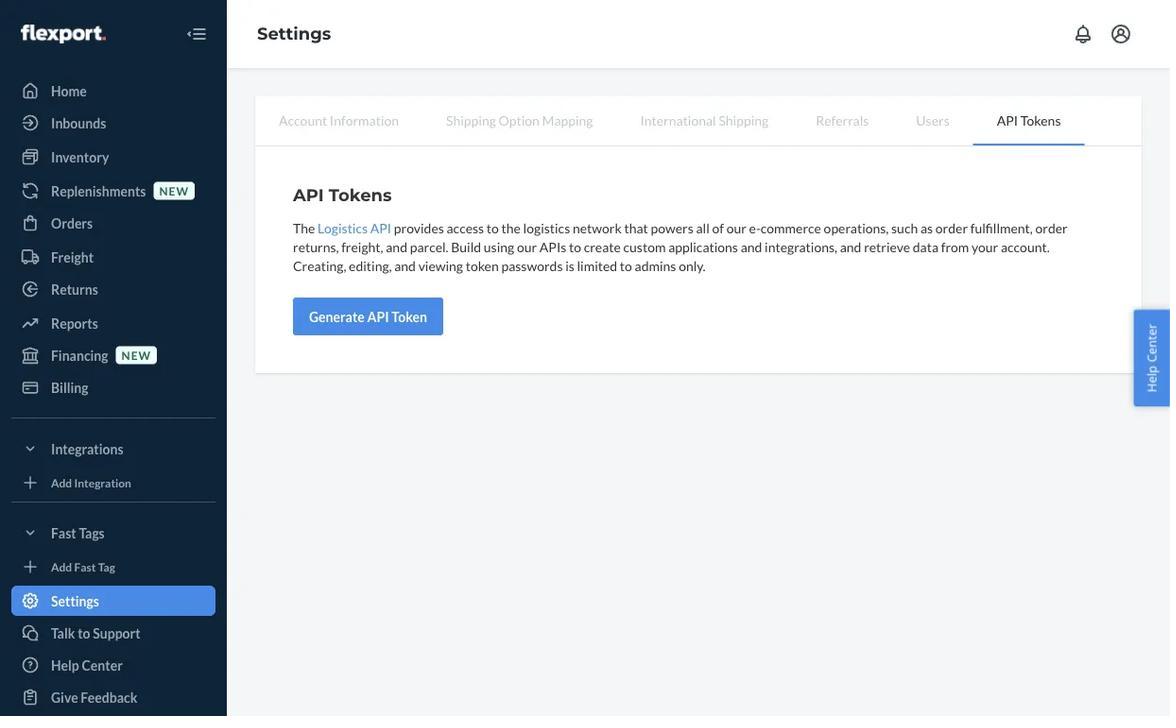 Task type: vqa. For each thing, say whether or not it's contained in the screenshot.
second Add from the top of the page
yes



Task type: locate. For each thing, give the bounding box(es) containing it.
custom
[[623, 239, 666, 255]]

users tab
[[893, 96, 973, 144]]

0 vertical spatial api tokens
[[997, 112, 1061, 128]]

1 vertical spatial add
[[51, 560, 72, 574]]

talk
[[51, 625, 75, 641]]

fast
[[51, 525, 76, 541], [74, 560, 96, 574]]

order up 'account.'
[[1036, 220, 1068, 236]]

0 horizontal spatial api tokens
[[293, 184, 392, 205]]

settings up account
[[257, 23, 331, 44]]

1 horizontal spatial order
[[1036, 220, 1068, 236]]

admins
[[635, 258, 676, 274]]

order
[[936, 220, 968, 236], [1036, 220, 1068, 236]]

shipping
[[446, 112, 496, 128], [719, 112, 769, 128]]

operations,
[[824, 220, 889, 236]]

0 horizontal spatial settings
[[51, 593, 99, 609]]

help
[[1143, 366, 1160, 393], [51, 657, 79, 674]]

1 horizontal spatial help
[[1143, 366, 1160, 393]]

api inside button
[[367, 309, 389, 325]]

add
[[51, 476, 72, 490], [51, 560, 72, 574]]

viewing
[[418, 258, 463, 274]]

1 vertical spatial fast
[[74, 560, 96, 574]]

0 horizontal spatial help
[[51, 657, 79, 674]]

api
[[997, 112, 1018, 128], [293, 184, 324, 205], [370, 220, 391, 236], [367, 309, 389, 325]]

to down custom
[[620, 258, 632, 274]]

0 vertical spatial settings
[[257, 23, 331, 44]]

help center inside button
[[1143, 324, 1160, 393]]

0 vertical spatial center
[[1143, 324, 1160, 363]]

1 vertical spatial tokens
[[329, 184, 392, 205]]

new down reports link
[[122, 348, 151, 362]]

0 horizontal spatial new
[[122, 348, 151, 362]]

that
[[624, 220, 648, 236]]

reports link
[[11, 308, 216, 338]]

create
[[584, 239, 621, 255]]

settings link
[[257, 23, 331, 44], [11, 586, 216, 616]]

api left token
[[367, 309, 389, 325]]

api tokens
[[997, 112, 1061, 128], [293, 184, 392, 205]]

help center
[[1143, 324, 1160, 393], [51, 657, 123, 674]]

tokens
[[1021, 112, 1061, 128], [329, 184, 392, 205]]

to inside talk to support button
[[78, 625, 90, 641]]

using
[[484, 239, 514, 255]]

fast tags button
[[11, 518, 216, 548]]

passwords
[[501, 258, 563, 274]]

settings up 'talk'
[[51, 593, 99, 609]]

2 add from the top
[[51, 560, 72, 574]]

add left integration
[[51, 476, 72, 490]]

1 add from the top
[[51, 476, 72, 490]]

shipping option mapping
[[446, 112, 593, 128]]

retrieve
[[864, 239, 910, 255]]

0 vertical spatial our
[[727, 220, 747, 236]]

of
[[712, 220, 724, 236]]

shipping right international
[[719, 112, 769, 128]]

logistics
[[318, 220, 368, 236]]

0 horizontal spatial shipping
[[446, 112, 496, 128]]

0 vertical spatial help center
[[1143, 324, 1160, 393]]

network
[[573, 220, 622, 236]]

token
[[466, 258, 499, 274]]

2 order from the left
[[1036, 220, 1068, 236]]

fast inside dropdown button
[[51, 525, 76, 541]]

international shipping
[[640, 112, 769, 128]]

and down "operations," at the right top of the page
[[840, 239, 862, 255]]

order up from
[[936, 220, 968, 236]]

mapping
[[542, 112, 593, 128]]

logistics
[[523, 220, 570, 236]]

add fast tag link
[[11, 556, 216, 579]]

reports
[[51, 315, 98, 331]]

add fast tag
[[51, 560, 115, 574]]

api right users
[[997, 112, 1018, 128]]

fast left tags
[[51, 525, 76, 541]]

1 vertical spatial settings
[[51, 593, 99, 609]]

all
[[696, 220, 710, 236]]

our
[[727, 220, 747, 236], [517, 239, 537, 255]]

1 vertical spatial api tokens
[[293, 184, 392, 205]]

0 horizontal spatial our
[[517, 239, 537, 255]]

our left e-
[[727, 220, 747, 236]]

as
[[921, 220, 933, 236]]

1 shipping from the left
[[446, 112, 496, 128]]

editing,
[[349, 258, 392, 274]]

international
[[640, 112, 716, 128]]

fast left tag
[[74, 560, 96, 574]]

0 vertical spatial tokens
[[1021, 112, 1061, 128]]

and down parcel.
[[394, 258, 416, 274]]

tab list
[[255, 96, 1142, 147]]

1 vertical spatial new
[[122, 348, 151, 362]]

1 horizontal spatial our
[[727, 220, 747, 236]]

add down fast tags
[[51, 560, 72, 574]]

financing
[[51, 347, 108, 363]]

settings link up account
[[257, 23, 331, 44]]

talk to support button
[[11, 618, 216, 649]]

e-
[[749, 220, 761, 236]]

1 horizontal spatial tokens
[[1021, 112, 1061, 128]]

0 vertical spatial settings link
[[257, 23, 331, 44]]

provides
[[394, 220, 444, 236]]

add integration
[[51, 476, 131, 490]]

settings link up talk to support button
[[11, 586, 216, 616]]

0 vertical spatial fast
[[51, 525, 76, 541]]

fulfillment,
[[971, 220, 1033, 236]]

account.
[[1001, 239, 1050, 255]]

1 horizontal spatial settings link
[[257, 23, 331, 44]]

0 vertical spatial add
[[51, 476, 72, 490]]

our up 'passwords'
[[517, 239, 537, 255]]

0 horizontal spatial help center
[[51, 657, 123, 674]]

the logistics api
[[293, 220, 391, 236]]

1 horizontal spatial api tokens
[[997, 112, 1061, 128]]

shipping left option
[[446, 112, 496, 128]]

apis
[[540, 239, 567, 255]]

referrals tab
[[792, 96, 893, 144]]

tokens inside "tab"
[[1021, 112, 1061, 128]]

0 vertical spatial help
[[1143, 366, 1160, 393]]

from
[[941, 239, 969, 255]]

1 vertical spatial center
[[82, 657, 123, 674]]

freight link
[[11, 242, 216, 272]]

returns,
[[293, 239, 339, 255]]

and
[[386, 239, 407, 255], [741, 239, 762, 255], [840, 239, 862, 255], [394, 258, 416, 274]]

api up the
[[293, 184, 324, 205]]

the
[[293, 220, 315, 236]]

1 horizontal spatial help center
[[1143, 324, 1160, 393]]

2 shipping from the left
[[719, 112, 769, 128]]

the
[[502, 220, 521, 236]]

inventory
[[51, 149, 109, 165]]

support
[[93, 625, 141, 641]]

new up orders link
[[159, 184, 189, 198]]

open notifications image
[[1072, 23, 1095, 45]]

to right 'talk'
[[78, 625, 90, 641]]

to
[[487, 220, 499, 236], [569, 239, 581, 255], [620, 258, 632, 274], [78, 625, 90, 641]]

1 horizontal spatial center
[[1143, 324, 1160, 363]]

account information
[[279, 112, 399, 128]]

0 horizontal spatial settings link
[[11, 586, 216, 616]]

1 horizontal spatial new
[[159, 184, 189, 198]]

1 vertical spatial our
[[517, 239, 537, 255]]

0 vertical spatial new
[[159, 184, 189, 198]]

1 horizontal spatial shipping
[[719, 112, 769, 128]]

0 horizontal spatial order
[[936, 220, 968, 236]]

1 horizontal spatial settings
[[257, 23, 331, 44]]



Task type: describe. For each thing, give the bounding box(es) containing it.
such
[[892, 220, 918, 236]]

generate api token
[[309, 309, 427, 325]]

account information tab
[[255, 96, 423, 144]]

1 vertical spatial help center
[[51, 657, 123, 674]]

orders
[[51, 215, 93, 231]]

1 vertical spatial settings link
[[11, 586, 216, 616]]

generate
[[309, 309, 365, 325]]

new for financing
[[122, 348, 151, 362]]

and down provides at the top
[[386, 239, 407, 255]]

provides access to the logistics network that powers all of our e-commerce operations, such as order fulfillment, order returns, freight, and parcel. build using our apis to create custom applications and integrations, and retrieve data from your account. creating, editing, and viewing token passwords is limited to admins only.
[[293, 220, 1068, 274]]

tab list containing account information
[[255, 96, 1142, 147]]

feedback
[[81, 690, 137, 706]]

home link
[[11, 76, 216, 106]]

inbounds link
[[11, 108, 216, 138]]

billing
[[51, 380, 88, 396]]

returns link
[[11, 274, 216, 304]]

inventory link
[[11, 142, 216, 172]]

billing link
[[11, 372, 216, 403]]

give feedback
[[51, 690, 137, 706]]

users
[[916, 112, 950, 128]]

shipping option mapping tab
[[423, 96, 617, 144]]

token
[[392, 309, 427, 325]]

creating,
[[293, 258, 346, 274]]

help inside button
[[1143, 366, 1160, 393]]

add for add integration
[[51, 476, 72, 490]]

give feedback button
[[11, 683, 216, 713]]

commerce
[[761, 220, 821, 236]]

new for replenishments
[[159, 184, 189, 198]]

freight,
[[341, 239, 383, 255]]

integrations
[[51, 441, 123, 457]]

and down e-
[[741, 239, 762, 255]]

access
[[447, 220, 484, 236]]

returns
[[51, 281, 98, 297]]

tags
[[79, 525, 105, 541]]

add integration link
[[11, 472, 216, 494]]

add for add fast tag
[[51, 560, 72, 574]]

fast tags
[[51, 525, 105, 541]]

help center link
[[11, 650, 216, 681]]

close navigation image
[[185, 23, 208, 45]]

to up is
[[569, 239, 581, 255]]

parcel.
[[410, 239, 449, 255]]

tag
[[98, 560, 115, 574]]

shipping inside tab
[[719, 112, 769, 128]]

give
[[51, 690, 78, 706]]

integration
[[74, 476, 131, 490]]

referrals
[[816, 112, 869, 128]]

build
[[451, 239, 481, 255]]

api tokens inside "tab"
[[997, 112, 1061, 128]]

logistics api link
[[318, 220, 391, 236]]

open account menu image
[[1110, 23, 1133, 45]]

talk to support
[[51, 625, 141, 641]]

option
[[499, 112, 540, 128]]

center inside button
[[1143, 324, 1160, 363]]

api up freight,
[[370, 220, 391, 236]]

0 horizontal spatial tokens
[[329, 184, 392, 205]]

is
[[565, 258, 575, 274]]

to left the
[[487, 220, 499, 236]]

inbounds
[[51, 115, 106, 131]]

only.
[[679, 258, 706, 274]]

freight
[[51, 249, 94, 265]]

account
[[279, 112, 327, 128]]

home
[[51, 83, 87, 99]]

help center button
[[1134, 310, 1170, 407]]

1 vertical spatial help
[[51, 657, 79, 674]]

limited
[[577, 258, 617, 274]]

shipping inside tab
[[446, 112, 496, 128]]

replenishments
[[51, 183, 146, 199]]

applications
[[668, 239, 738, 255]]

generate api token button
[[293, 298, 443, 336]]

powers
[[651, 220, 694, 236]]

api tokens tab
[[973, 96, 1085, 146]]

integrations,
[[765, 239, 838, 255]]

your
[[972, 239, 999, 255]]

0 horizontal spatial center
[[82, 657, 123, 674]]

1 order from the left
[[936, 220, 968, 236]]

data
[[913, 239, 939, 255]]

flexport logo image
[[21, 25, 106, 43]]

api inside "tab"
[[997, 112, 1018, 128]]

orders link
[[11, 208, 216, 238]]

international shipping tab
[[617, 96, 792, 144]]

information
[[330, 112, 399, 128]]

integrations button
[[11, 434, 216, 464]]



